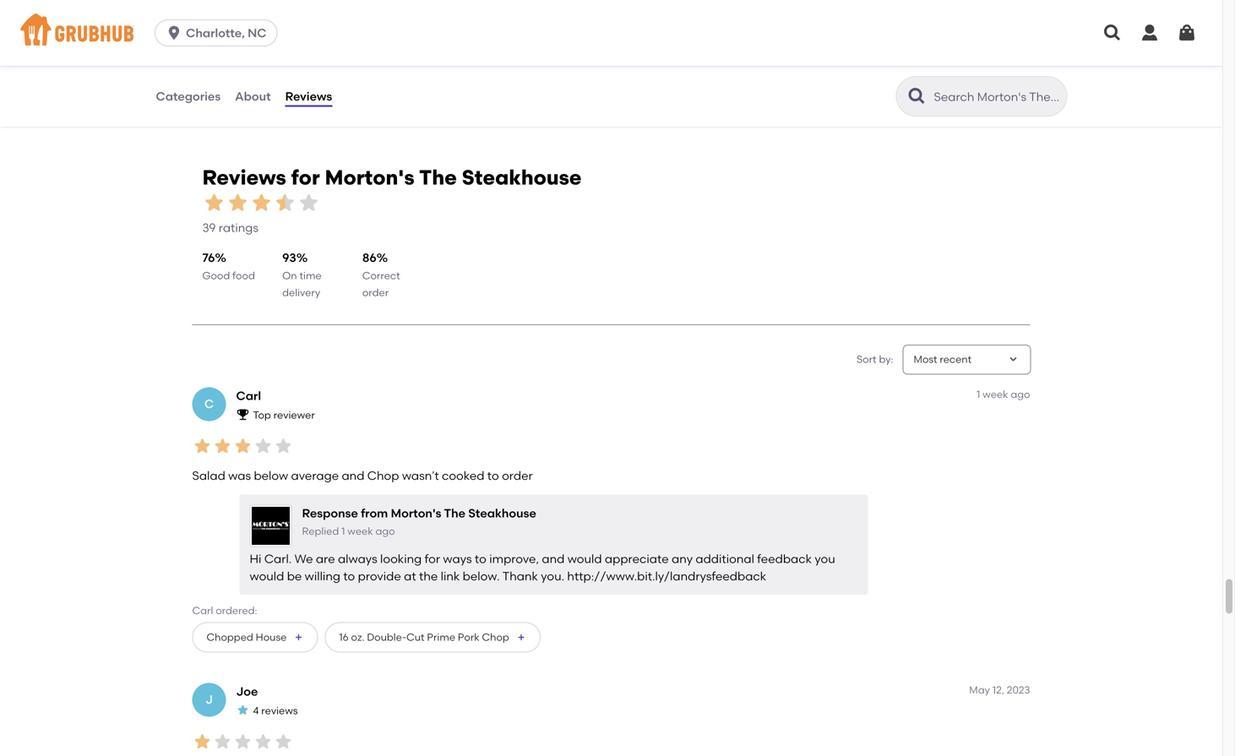 Task type: locate. For each thing, give the bounding box(es) containing it.
0 horizontal spatial and
[[342, 469, 365, 483]]

mi inside 20–30 min 0.37 mi
[[203, 73, 215, 85]]

about button
[[234, 66, 272, 127]]

would
[[568, 552, 602, 566], [250, 569, 284, 583]]

from
[[361, 506, 388, 521]]

on
[[282, 269, 297, 282]]

0 horizontal spatial week
[[348, 525, 373, 537]]

3 min from the left
[[816, 58, 834, 70]]

min
[[212, 58, 230, 70], [513, 58, 532, 70], [816, 58, 834, 70]]

looking
[[380, 552, 422, 566]]

0 horizontal spatial would
[[250, 569, 284, 583]]

1 vertical spatial reviews
[[202, 165, 286, 190]]

1 horizontal spatial for
[[425, 552, 440, 566]]

svg image inside charlotte, nc "button"
[[166, 25, 183, 41]]

ratings
[[1003, 76, 1043, 91], [219, 220, 259, 235]]

20–30 up 0.37
[[180, 58, 209, 70]]

0 vertical spatial steakhouse
[[462, 165, 582, 190]]

2 min from the left
[[513, 58, 532, 70]]

86
[[362, 251, 377, 265]]

charlotte,
[[186, 26, 245, 40]]

1 horizontal spatial week
[[983, 388, 1009, 400]]

0 vertical spatial 39 ratings
[[987, 76, 1043, 91]]

39 right search icon
[[987, 76, 1000, 91]]

1 horizontal spatial svg image
[[1140, 23, 1160, 43]]

1 plus icon image from the left
[[293, 632, 304, 643]]

additional
[[696, 552, 755, 566]]

1 vertical spatial carl
[[192, 605, 213, 617]]

would down 'carl.'
[[250, 569, 284, 583]]

c
[[204, 397, 214, 411]]

order right cooked at bottom left
[[502, 469, 533, 483]]

1 vertical spatial for
[[425, 552, 440, 566]]

carl up trophy icon
[[236, 389, 261, 403]]

1 vertical spatial week
[[348, 525, 373, 537]]

to down always
[[343, 569, 355, 583]]

plus icon image inside chopped house button
[[293, 632, 304, 643]]

2 horizontal spatial to
[[487, 469, 499, 483]]

0 horizontal spatial plus icon image
[[293, 632, 304, 643]]

1 vertical spatial chop
[[482, 631, 509, 643]]

chopped
[[207, 631, 253, 643]]

1 horizontal spatial would
[[568, 552, 602, 566]]

0 vertical spatial 1
[[977, 388, 981, 400]]

charlotte, nc button
[[155, 19, 284, 46]]

0 horizontal spatial svg image
[[166, 25, 183, 41]]

mi right 0.37
[[203, 73, 215, 85]]

prime
[[427, 631, 456, 643]]

1 horizontal spatial mi
[[501, 73, 514, 85]]

0 vertical spatial reviews
[[285, 89, 332, 103]]

j
[[205, 693, 213, 707]]

hooters
[[180, 15, 232, 31]]

morton's down wasn't
[[391, 506, 442, 521]]

1 horizontal spatial and
[[542, 552, 565, 566]]

to right cooked at bottom left
[[487, 469, 499, 483]]

mi right 0.33
[[807, 73, 820, 85]]

1 vertical spatial and
[[542, 552, 565, 566]]

2 horizontal spatial svg image
[[1177, 23, 1197, 43]]

0 vertical spatial carl
[[236, 389, 261, 403]]

2 horizontal spatial min
[[816, 58, 834, 70]]

morton's up 86
[[325, 165, 415, 190]]

76 good food
[[202, 251, 255, 282]]

0 vertical spatial ago
[[1011, 388, 1031, 400]]

0 vertical spatial and
[[342, 469, 365, 483]]

the inside response from morton's the steakhouse replied 1 week ago
[[444, 506, 466, 521]]

carl for carl ordered:
[[192, 605, 213, 617]]

plus icon image
[[293, 632, 304, 643], [516, 632, 526, 643]]

1 vertical spatial morton's
[[391, 506, 442, 521]]

0 horizontal spatial ratings
[[219, 220, 259, 235]]

0 horizontal spatial to
[[343, 569, 355, 583]]

svg image
[[1140, 23, 1160, 43], [1177, 23, 1197, 43], [166, 25, 183, 41]]

most recent
[[914, 353, 972, 365]]

1 horizontal spatial to
[[475, 552, 487, 566]]

0 horizontal spatial ago
[[376, 525, 395, 537]]

12,
[[993, 684, 1005, 696]]

mi for 0.33
[[807, 73, 820, 85]]

to up below.
[[475, 552, 487, 566]]

1 horizontal spatial plus icon image
[[516, 632, 526, 643]]

1 horizontal spatial 20–30
[[784, 58, 813, 70]]

1 horizontal spatial 39 ratings
[[987, 76, 1043, 91]]

0 vertical spatial ratings
[[1003, 76, 1043, 91]]

0 horizontal spatial order
[[362, 287, 389, 299]]

morton's inside response from morton's the steakhouse replied 1 week ago
[[391, 506, 442, 521]]

steakhouse
[[462, 165, 582, 190], [468, 506, 536, 521]]

0 horizontal spatial carl
[[192, 605, 213, 617]]

always
[[338, 552, 377, 566]]

2 20–30 from the left
[[784, 58, 813, 70]]

plus icon image right "pork" on the bottom of page
[[516, 632, 526, 643]]

plus icon image right 'house'
[[293, 632, 304, 643]]

39 ratings
[[987, 76, 1043, 91], [202, 220, 259, 235]]

2 vertical spatial to
[[343, 569, 355, 583]]

1 vertical spatial to
[[475, 552, 487, 566]]

caret down icon image
[[1007, 353, 1020, 366]]

delivery
[[282, 287, 320, 299]]

reviews for morton's the steakhouse
[[202, 165, 582, 190]]

20–30
[[180, 58, 209, 70], [784, 58, 813, 70]]

and inside hi carl. we are always looking for ways to improve, and would appreciate any additional feedback you would be willing to provide at the link below. thank you. http://www.bit.ly/landrysfeedback
[[542, 552, 565, 566]]

93
[[282, 251, 296, 265]]

0 horizontal spatial for
[[291, 165, 320, 190]]

may 12, 2023
[[970, 684, 1031, 696]]

0 horizontal spatial 39 ratings
[[202, 220, 259, 235]]

1 vertical spatial would
[[250, 569, 284, 583]]

and
[[342, 469, 365, 483], [542, 552, 565, 566]]

min inside 25–35 min 1.74 mi
[[513, 58, 532, 70]]

order down correct
[[362, 287, 389, 299]]

1 horizontal spatial chop
[[482, 631, 509, 643]]

ways
[[443, 552, 472, 566]]

1 horizontal spatial 39
[[987, 76, 1000, 91]]

1 vertical spatial steakhouse
[[468, 506, 536, 521]]

20–30 inside 20–30 min 0.33 mi
[[784, 58, 813, 70]]

order
[[362, 287, 389, 299], [502, 469, 533, 483]]

at
[[404, 569, 416, 583]]

carl.
[[264, 552, 292, 566]]

search icon image
[[907, 86, 927, 106]]

was
[[228, 469, 251, 483]]

mi right 1.74 on the left of the page
[[501, 73, 514, 85]]

chop left wasn't
[[367, 469, 399, 483]]

0 vertical spatial morton's
[[325, 165, 415, 190]]

1 20–30 from the left
[[180, 58, 209, 70]]

0 vertical spatial for
[[291, 165, 320, 190]]

2 mi from the left
[[501, 73, 514, 85]]

1 min from the left
[[212, 58, 230, 70]]

week down 'from'
[[348, 525, 373, 537]]

carl left ordered:
[[192, 605, 213, 617]]

and right the average
[[342, 469, 365, 483]]

2023
[[1007, 684, 1031, 696]]

0 vertical spatial the
[[419, 165, 457, 190]]

to for ways
[[475, 552, 487, 566]]

20–30 up 0.33
[[784, 58, 813, 70]]

0 horizontal spatial min
[[212, 58, 230, 70]]

would left appreciate
[[568, 552, 602, 566]]

to
[[487, 469, 499, 483], [475, 552, 487, 566], [343, 569, 355, 583]]

ago down 'from'
[[376, 525, 395, 537]]

1 vertical spatial the
[[444, 506, 466, 521]]

we
[[295, 552, 313, 566]]

the for from
[[444, 506, 466, 521]]

20–30 inside 20–30 min 0.37 mi
[[180, 58, 209, 70]]

average
[[291, 469, 339, 483]]

steakhouse for response from morton's the steakhouse replied 1 week ago
[[468, 506, 536, 521]]

reviews down about button
[[202, 165, 286, 190]]

reviews for reviews for morton's the steakhouse
[[202, 165, 286, 190]]

american
[[203, 37, 252, 49]]

1 vertical spatial 1
[[341, 525, 345, 537]]

for
[[291, 165, 320, 190], [425, 552, 440, 566]]

salad was below average and chop wasn't cooked to order
[[192, 469, 533, 483]]

star icon image
[[372, 57, 385, 71], [385, 57, 399, 71], [399, 57, 412, 71], [412, 57, 426, 71], [412, 57, 426, 71], [426, 57, 439, 71], [674, 57, 687, 71], [687, 57, 701, 71], [701, 57, 714, 71], [714, 57, 728, 71], [714, 57, 728, 71], [728, 57, 741, 71], [976, 57, 989, 71], [989, 57, 1003, 71], [1003, 57, 1016, 71], [1016, 57, 1030, 71], [1016, 57, 1030, 71], [1030, 57, 1043, 71], [202, 191, 226, 215], [226, 191, 250, 215], [250, 191, 273, 215], [273, 191, 297, 215], [273, 191, 297, 215], [297, 191, 321, 215], [192, 436, 213, 456], [213, 436, 233, 456], [233, 436, 253, 456], [253, 436, 273, 456], [273, 436, 294, 456], [236, 704, 250, 717], [192, 732, 213, 752], [213, 732, 233, 752], [233, 732, 253, 752], [253, 732, 273, 752], [273, 732, 294, 752]]

1 horizontal spatial carl
[[236, 389, 261, 403]]

0 horizontal spatial 1
[[341, 525, 345, 537]]

sort by:
[[857, 353, 894, 365]]

1 horizontal spatial order
[[502, 469, 533, 483]]

morton's
[[325, 165, 415, 190], [391, 506, 442, 521]]

may
[[970, 684, 990, 696]]

reviews right about
[[285, 89, 332, 103]]

top reviewer
[[253, 409, 315, 421]]

cut
[[407, 631, 425, 643]]

mi
[[203, 73, 215, 85], [501, 73, 514, 85], [807, 73, 820, 85]]

mi inside 25–35 min 1.74 mi
[[501, 73, 514, 85]]

0 vertical spatial order
[[362, 287, 389, 299]]

1 vertical spatial order
[[502, 469, 533, 483]]

0 vertical spatial chop
[[367, 469, 399, 483]]

0 horizontal spatial mi
[[203, 73, 215, 85]]

chop right "pork" on the bottom of page
[[482, 631, 509, 643]]

plus icon image inside '16 oz. double-cut prime pork chop' button
[[516, 632, 526, 643]]

ago
[[1011, 388, 1031, 400], [376, 525, 395, 537]]

0 vertical spatial would
[[568, 552, 602, 566]]

steakhouse inside response from morton's the steakhouse replied 1 week ago
[[468, 506, 536, 521]]

the
[[419, 165, 457, 190], [444, 506, 466, 521]]

20–30 min 0.37 mi
[[180, 58, 230, 85]]

1 mi from the left
[[203, 73, 215, 85]]

0 horizontal spatial 39
[[202, 220, 216, 235]]

ago inside response from morton's the steakhouse replied 1 week ago
[[376, 525, 395, 537]]

for up the
[[425, 552, 440, 566]]

correct
[[362, 269, 400, 282]]

39 up 76
[[202, 220, 216, 235]]

0 horizontal spatial 20–30
[[180, 58, 209, 70]]

and up you. in the left bottom of the page
[[542, 552, 565, 566]]

provide
[[358, 569, 401, 583]]

86 correct order
[[362, 251, 400, 299]]

1 vertical spatial ago
[[376, 525, 395, 537]]

chop
[[367, 469, 399, 483], [482, 631, 509, 643]]

min inside 20–30 min 0.37 mi
[[212, 58, 230, 70]]

3 mi from the left
[[807, 73, 820, 85]]

hooters link
[[180, 13, 439, 32]]

carl
[[236, 389, 261, 403], [192, 605, 213, 617]]

chop inside button
[[482, 631, 509, 643]]

39
[[987, 76, 1000, 91], [202, 220, 216, 235]]

2 plus icon image from the left
[[516, 632, 526, 643]]

min inside 20–30 min 0.33 mi
[[816, 58, 834, 70]]

hi
[[250, 552, 262, 566]]

reviews inside button
[[285, 89, 332, 103]]

reviews button
[[284, 66, 333, 127]]

for down the reviews button
[[291, 165, 320, 190]]

week down caret down icon
[[983, 388, 1009, 400]]

25–35 min 1.74 mi
[[482, 58, 532, 85]]

order inside the 86 correct order
[[362, 287, 389, 299]]

16 oz. double-cut prime pork chop button
[[325, 622, 541, 653]]

mi inside 20–30 min 0.33 mi
[[807, 73, 820, 85]]

2 horizontal spatial mi
[[807, 73, 820, 85]]

most
[[914, 353, 938, 365]]

week
[[983, 388, 1009, 400], [348, 525, 373, 537]]

1 horizontal spatial min
[[513, 58, 532, 70]]

thank
[[503, 569, 538, 583]]

link
[[441, 569, 460, 583]]

ago down caret down icon
[[1011, 388, 1031, 400]]

cooked
[[442, 469, 485, 483]]

0 vertical spatial to
[[487, 469, 499, 483]]

good
[[202, 269, 230, 282]]

min for 20–30 min 0.37 mi
[[212, 58, 230, 70]]



Task type: vqa. For each thing, say whether or not it's contained in the screenshot.
right Mi
yes



Task type: describe. For each thing, give the bounding box(es) containing it.
oz.
[[351, 631, 365, 643]]

min for 25–35 min 1.74 mi
[[513, 58, 532, 70]]

replied
[[302, 525, 339, 537]]

subscription pass image
[[180, 36, 197, 50]]

by:
[[879, 353, 894, 365]]

ordered:
[[216, 605, 257, 617]]

plus icon image for 16 oz. double-cut prime pork chop
[[516, 632, 526, 643]]

categories button
[[155, 66, 222, 127]]

the for for
[[419, 165, 457, 190]]

for inside hi carl. we are always looking for ways to improve, and would appreciate any additional feedback you would be willing to provide at the link below. thank you. http://www.bit.ly/landrysfeedback
[[425, 552, 440, 566]]

food
[[233, 269, 255, 282]]

to for cooked
[[487, 469, 499, 483]]

the
[[419, 569, 438, 583]]

16 oz. double-cut prime pork chop
[[339, 631, 509, 643]]

mi for 1.74
[[501, 73, 514, 85]]

categories
[[156, 89, 221, 103]]

93 on time delivery
[[282, 251, 322, 299]]

20–30 for 0.37
[[180, 58, 209, 70]]

reviews for reviews
[[285, 89, 332, 103]]

1.74
[[482, 73, 498, 85]]

be
[[287, 569, 302, 583]]

morton's for from
[[391, 506, 442, 521]]

16
[[339, 631, 349, 643]]

0.37
[[180, 73, 199, 85]]

1 vertical spatial ratings
[[219, 220, 259, 235]]

about
[[235, 89, 271, 103]]

you.
[[541, 569, 565, 583]]

Sort by: field
[[914, 352, 972, 367]]

sort
[[857, 353, 877, 365]]

feedback
[[757, 552, 812, 566]]

appreciate
[[605, 552, 669, 566]]

double-
[[367, 631, 407, 643]]

wasn't
[[402, 469, 439, 483]]

4
[[253, 705, 259, 717]]

4 reviews
[[253, 705, 298, 717]]

chopped house
[[207, 631, 287, 643]]

http://www.bit.ly/landrysfeedback
[[567, 569, 767, 583]]

willing
[[305, 569, 341, 583]]

morton's the steakhouse logo image
[[252, 507, 290, 545]]

nc
[[248, 26, 267, 40]]

top
[[253, 409, 271, 421]]

1 week ago
[[977, 388, 1031, 400]]

trophy icon image
[[236, 408, 250, 421]]

0.33
[[784, 73, 804, 85]]

1 inside response from morton's the steakhouse replied 1 week ago
[[341, 525, 345, 537]]

mi for 0.37
[[203, 73, 215, 85]]

1 vertical spatial 39
[[202, 220, 216, 235]]

min for 20–30 min 0.33 mi
[[816, 58, 834, 70]]

below.
[[463, 569, 500, 583]]

salad
[[192, 469, 225, 483]]

25–35
[[482, 58, 511, 70]]

pork
[[458, 631, 480, 643]]

20–30 for 0.33
[[784, 58, 813, 70]]

chopped house button
[[192, 622, 318, 653]]

0 vertical spatial 39
[[987, 76, 1000, 91]]

1 horizontal spatial 1
[[977, 388, 981, 400]]

joe
[[236, 684, 258, 699]]

76
[[202, 251, 215, 265]]

house
[[256, 631, 287, 643]]

0 horizontal spatial chop
[[367, 469, 399, 483]]

charlotte, nc
[[186, 26, 267, 40]]

reviewer
[[274, 409, 315, 421]]

Search Morton's The Steakhouse search field
[[933, 89, 1062, 105]]

improve,
[[489, 552, 539, 566]]

0 vertical spatial week
[[983, 388, 1009, 400]]

carl ordered:
[[192, 605, 257, 617]]

any
[[672, 552, 693, 566]]

reviews
[[261, 705, 298, 717]]

1 horizontal spatial ago
[[1011, 388, 1031, 400]]

week inside response from morton's the steakhouse replied 1 week ago
[[348, 525, 373, 537]]

plus icon image for chopped house
[[293, 632, 304, 643]]

are
[[316, 552, 335, 566]]

you
[[815, 552, 836, 566]]

20–30 min 0.33 mi
[[784, 58, 834, 85]]

1 horizontal spatial ratings
[[1003, 76, 1043, 91]]

below
[[254, 469, 288, 483]]

carl for carl
[[236, 389, 261, 403]]

response from morton's the steakhouse replied 1 week ago
[[302, 506, 536, 537]]

recent
[[940, 353, 972, 365]]

time
[[300, 269, 322, 282]]

steakhouse for reviews for morton's the steakhouse
[[462, 165, 582, 190]]

1 vertical spatial 39 ratings
[[202, 220, 259, 235]]

morton's for for
[[325, 165, 415, 190]]

hi carl. we are always looking for ways to improve, and would appreciate any additional feedback you would be willing to provide at the link below. thank you. http://www.bit.ly/landrysfeedback
[[250, 552, 836, 583]]

main navigation navigation
[[0, 0, 1223, 66]]

response
[[302, 506, 358, 521]]

svg image
[[1103, 23, 1123, 43]]



